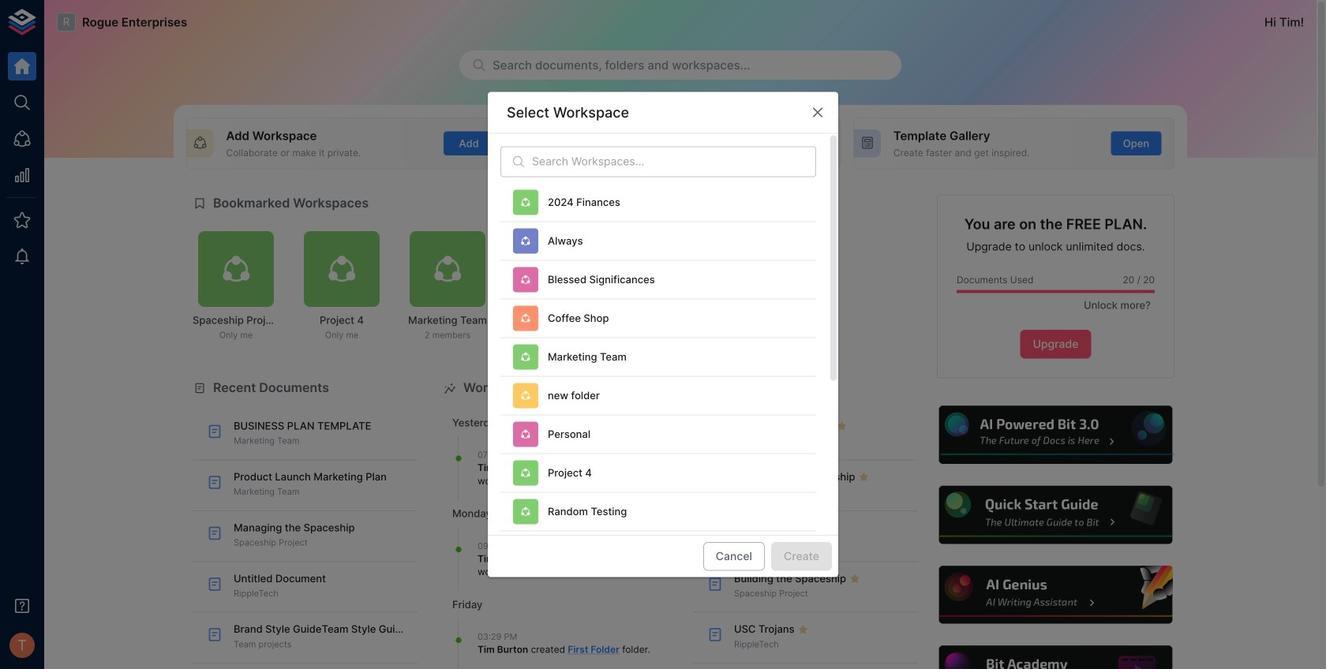 Task type: describe. For each thing, give the bounding box(es) containing it.
Search Workspaces... text field
[[532, 146, 817, 177]]

2 help image from the top
[[937, 484, 1175, 547]]

4 help image from the top
[[937, 644, 1175, 670]]

3 help image from the top
[[937, 564, 1175, 627]]



Task type: locate. For each thing, give the bounding box(es) containing it.
1 help image from the top
[[937, 404, 1175, 467]]

help image
[[937, 404, 1175, 467], [937, 484, 1175, 547], [937, 564, 1175, 627], [937, 644, 1175, 670]]

dialog
[[488, 92, 839, 670]]



Task type: vqa. For each thing, say whether or not it's contained in the screenshot.
DIALOG
yes



